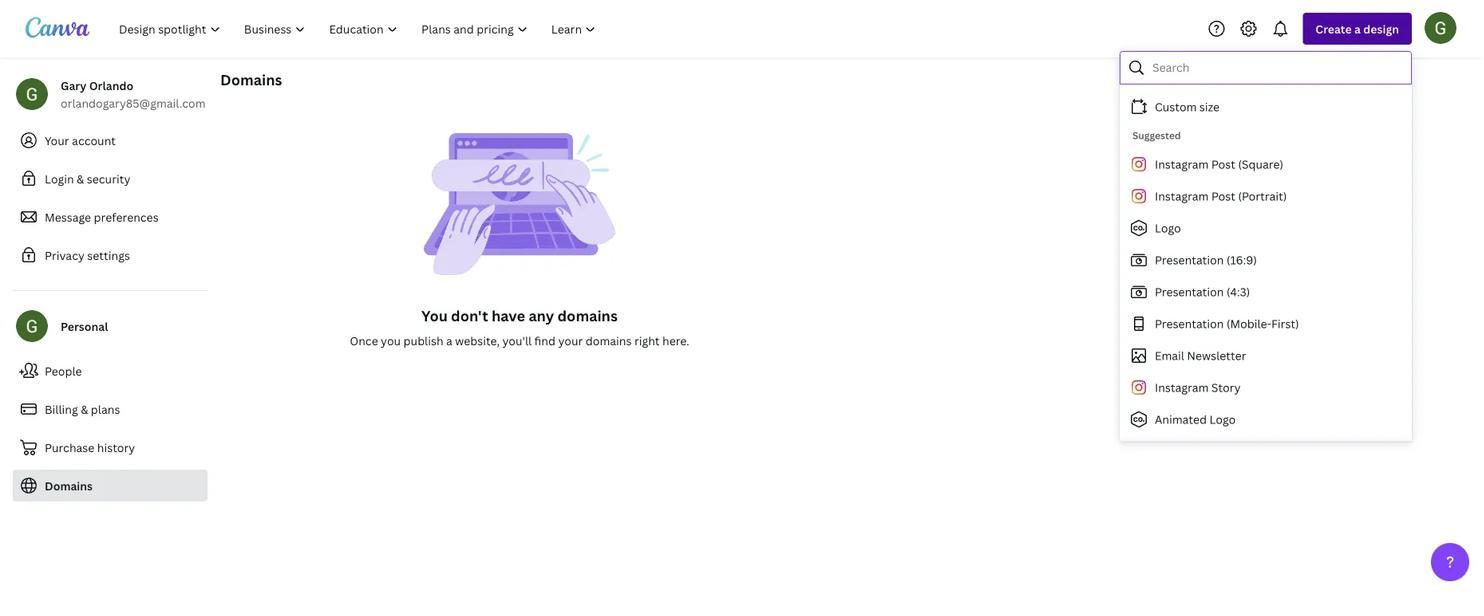 Task type: vqa. For each thing, say whether or not it's contained in the screenshot.
Create a design
yes



Task type: describe. For each thing, give the bounding box(es) containing it.
Search search field
[[1153, 53, 1401, 83]]

instagram post (portrait)
[[1155, 189, 1287, 204]]

story
[[1212, 380, 1241, 396]]

animated logo
[[1155, 412, 1236, 428]]

here.
[[663, 333, 690, 348]]

publish
[[404, 333, 444, 348]]

presentation (4:3)
[[1155, 285, 1250, 300]]

don't
[[451, 306, 488, 326]]

newsletter
[[1187, 348, 1247, 364]]

personal
[[61, 319, 108, 334]]

privacy settings link
[[13, 240, 208, 271]]

(4:3)
[[1227, 285, 1250, 300]]

preferences
[[94, 210, 159, 225]]

instagram post (portrait) link
[[1120, 180, 1406, 212]]

& for login
[[77, 171, 84, 186]]

animated logo link
[[1120, 404, 1406, 436]]

presentation (4:3) link
[[1120, 276, 1406, 308]]

security
[[87, 171, 130, 186]]

custom
[[1155, 99, 1197, 115]]

a inside you don't have any domains once you publish a website, you'll find your domains right here.
[[446, 333, 453, 348]]

you
[[422, 306, 448, 326]]

any
[[529, 306, 554, 326]]

instagram for instagram story
[[1155, 380, 1209, 396]]

presentation for presentation (mobile-first)
[[1155, 317, 1224, 332]]

your
[[45, 133, 69, 148]]

(16:9)
[[1227, 253, 1257, 268]]

login
[[45, 171, 74, 186]]

1 vertical spatial domains
[[586, 333, 632, 348]]

gary orlando orlandogary85@gmail.com
[[61, 78, 206, 111]]

presentation (mobile-first)
[[1155, 317, 1299, 332]]

0 vertical spatial domains
[[558, 306, 618, 326]]

your account link
[[13, 125, 208, 156]]

logo inside animated logo link
[[1210, 412, 1236, 428]]

message preferences
[[45, 210, 159, 225]]

(square)
[[1239, 157, 1284, 172]]

top level navigation element
[[109, 13, 609, 45]]

instagram for instagram post (portrait)
[[1155, 189, 1209, 204]]

purchase
[[45, 440, 95, 455]]

create
[[1316, 21, 1352, 36]]

billing & plans
[[45, 402, 120, 417]]

people link
[[13, 355, 208, 387]]

email newsletter
[[1155, 348, 1247, 364]]

have
[[492, 306, 525, 326]]

& for billing
[[81, 402, 88, 417]]

settings
[[87, 248, 130, 263]]

post for (portrait)
[[1212, 189, 1236, 204]]

plans
[[91, 402, 120, 417]]

your
[[558, 333, 583, 348]]

message preferences link
[[13, 201, 208, 233]]

suggested
[[1133, 129, 1181, 142]]

custom size
[[1155, 99, 1220, 115]]

login & security link
[[13, 163, 208, 195]]

size
[[1200, 99, 1220, 115]]

account
[[72, 133, 116, 148]]

1 vertical spatial domains
[[45, 479, 93, 494]]

gary orlando image
[[1425, 12, 1457, 44]]

instagram story
[[1155, 380, 1241, 396]]

people
[[45, 364, 82, 379]]

you don't have any domains once you publish a website, you'll find your domains right here.
[[350, 306, 690, 348]]

you'll
[[503, 333, 532, 348]]

find
[[535, 333, 556, 348]]



Task type: locate. For each thing, give the bounding box(es) containing it.
logo
[[1155, 221, 1181, 236], [1210, 412, 1236, 428]]

a inside dropdown button
[[1355, 21, 1361, 36]]

domains
[[558, 306, 618, 326], [586, 333, 632, 348]]

0 vertical spatial &
[[77, 171, 84, 186]]

1 horizontal spatial a
[[1355, 21, 1361, 36]]

instagram post (square)
[[1155, 157, 1284, 172]]

post
[[1212, 157, 1236, 172], [1212, 189, 1236, 204]]

design
[[1364, 21, 1399, 36]]

presentation for presentation (4:3)
[[1155, 285, 1224, 300]]

orlando
[[89, 78, 133, 93]]

&
[[77, 171, 84, 186], [81, 402, 88, 417]]

presentation
[[1155, 253, 1224, 268], [1155, 285, 1224, 300], [1155, 317, 1224, 332]]

& left "plans"
[[81, 402, 88, 417]]

right
[[635, 333, 660, 348]]

2 vertical spatial presentation
[[1155, 317, 1224, 332]]

& right login
[[77, 171, 84, 186]]

purchase history link
[[13, 432, 208, 464]]

0 vertical spatial presentation
[[1155, 253, 1224, 268]]

1 horizontal spatial domains
[[220, 70, 282, 89]]

logo down 'story' on the right bottom of page
[[1210, 412, 1236, 428]]

2 post from the top
[[1212, 189, 1236, 204]]

email
[[1155, 348, 1185, 364]]

billing
[[45, 402, 78, 417]]

1 vertical spatial instagram
[[1155, 189, 1209, 204]]

presentation up email newsletter
[[1155, 317, 1224, 332]]

domains up the your
[[558, 306, 618, 326]]

post up instagram post (portrait) on the top of the page
[[1212, 157, 1236, 172]]

domains right the your
[[586, 333, 632, 348]]

0 horizontal spatial a
[[446, 333, 453, 348]]

3 presentation from the top
[[1155, 317, 1224, 332]]

1 horizontal spatial logo
[[1210, 412, 1236, 428]]

orlandogary85@gmail.com
[[61, 95, 206, 111]]

a
[[1355, 21, 1361, 36], [446, 333, 453, 348]]

animated
[[1155, 412, 1207, 428]]

presentation (mobile-first) link
[[1120, 308, 1406, 340]]

(mobile-
[[1227, 317, 1272, 332]]

email newsletter link
[[1120, 340, 1406, 372]]

first)
[[1272, 317, 1299, 332]]

domains
[[220, 70, 282, 89], [45, 479, 93, 494]]

2 presentation from the top
[[1155, 285, 1224, 300]]

presentation (16:9) link
[[1120, 244, 1406, 276]]

instagram for instagram post (square)
[[1155, 157, 1209, 172]]

instagram up "animated"
[[1155, 380, 1209, 396]]

once
[[350, 333, 378, 348]]

1 post from the top
[[1212, 157, 1236, 172]]

0 horizontal spatial logo
[[1155, 221, 1181, 236]]

instagram post (square) link
[[1120, 148, 1406, 180]]

logo up presentation (16:9)
[[1155, 221, 1181, 236]]

1 vertical spatial logo
[[1210, 412, 1236, 428]]

2 vertical spatial instagram
[[1155, 380, 1209, 396]]

message
[[45, 210, 91, 225]]

create a design
[[1316, 21, 1399, 36]]

1 instagram from the top
[[1155, 157, 1209, 172]]

presentation for presentation (16:9)
[[1155, 253, 1224, 268]]

0 vertical spatial logo
[[1155, 221, 1181, 236]]

custom size button
[[1120, 91, 1406, 123]]

0 vertical spatial a
[[1355, 21, 1361, 36]]

0 horizontal spatial domains
[[45, 479, 93, 494]]

2 instagram from the top
[[1155, 189, 1209, 204]]

presentation (16:9)
[[1155, 253, 1257, 268]]

a right publish at the bottom left of page
[[446, 333, 453, 348]]

history
[[97, 440, 135, 455]]

1 vertical spatial a
[[446, 333, 453, 348]]

privacy
[[45, 248, 85, 263]]

1 vertical spatial presentation
[[1155, 285, 1224, 300]]

0 vertical spatial domains
[[220, 70, 282, 89]]

0 vertical spatial post
[[1212, 157, 1236, 172]]

(portrait)
[[1239, 189, 1287, 204]]

billing & plans link
[[13, 394, 208, 426]]

domains link
[[13, 470, 208, 502]]

website,
[[455, 333, 500, 348]]

instagram down instagram post (square)
[[1155, 189, 1209, 204]]

create a design button
[[1303, 13, 1412, 45]]

1 presentation from the top
[[1155, 253, 1224, 268]]

presentation down presentation (16:9)
[[1155, 285, 1224, 300]]

1 vertical spatial &
[[81, 402, 88, 417]]

purchase history
[[45, 440, 135, 455]]

you
[[381, 333, 401, 348]]

logo inside "logo" link
[[1155, 221, 1181, 236]]

instagram down "suggested"
[[1155, 157, 1209, 172]]

3 instagram from the top
[[1155, 380, 1209, 396]]

post for (square)
[[1212, 157, 1236, 172]]

instagram
[[1155, 157, 1209, 172], [1155, 189, 1209, 204], [1155, 380, 1209, 396]]

your account
[[45, 133, 116, 148]]

logo link
[[1120, 212, 1406, 244]]

post down instagram post (square)
[[1212, 189, 1236, 204]]

1 vertical spatial post
[[1212, 189, 1236, 204]]

a left the design
[[1355, 21, 1361, 36]]

0 vertical spatial instagram
[[1155, 157, 1209, 172]]

privacy settings
[[45, 248, 130, 263]]

instagram story link
[[1120, 372, 1406, 404]]

presentation up presentation (4:3)
[[1155, 253, 1224, 268]]

gary
[[61, 78, 86, 93]]

login & security
[[45, 171, 130, 186]]



